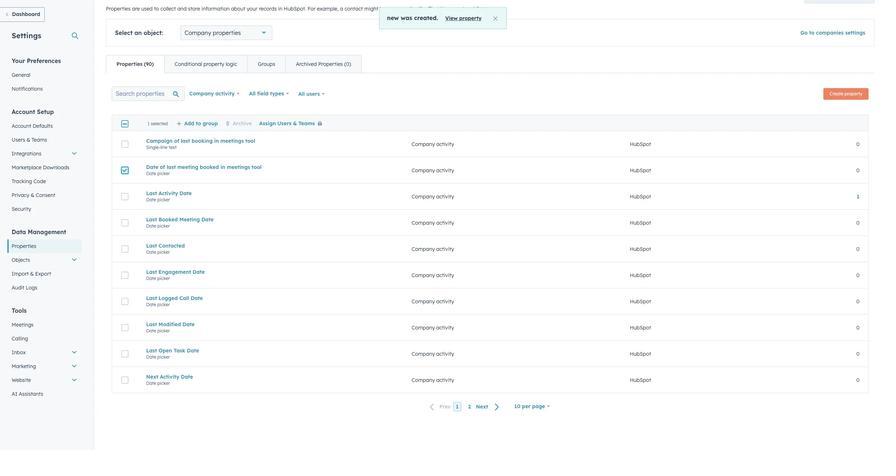 Task type: locate. For each thing, give the bounding box(es) containing it.
property inside button
[[845, 91, 863, 97]]

3 picker from the top
[[158, 223, 170, 229]]

last inside date of last meeting booked in meetings tool date picker
[[167, 164, 176, 170]]

1 vertical spatial in
[[214, 138, 219, 144]]

select an object:
[[115, 29, 163, 36]]

import & export
[[12, 271, 51, 277]]

marketplace
[[12, 164, 41, 171]]

3 hubspot from the top
[[630, 193, 652, 200]]

import & export link
[[7, 267, 82, 281]]

add
[[184, 120, 194, 127]]

next inside button
[[476, 404, 489, 410]]

0 vertical spatial activity
[[159, 190, 178, 197]]

4 last from the top
[[146, 269, 157, 275]]

& inside tab panel
[[293, 120, 297, 127]]

6 picker from the top
[[158, 302, 170, 307]]

properties inside the data management element
[[12, 243, 36, 250]]

and
[[177, 5, 187, 12]]

7 hubspot from the top
[[630, 298, 652, 305]]

1 horizontal spatial 1 button
[[857, 194, 860, 200]]

meetings inside date of last meeting booked in meetings tool date picker
[[227, 164, 250, 170]]

2 horizontal spatial property
[[845, 91, 863, 97]]

account up users & teams
[[12, 123, 31, 129]]

picker down engagement
[[158, 276, 170, 281]]

last left meeting
[[167, 164, 176, 170]]

& for export
[[30, 271, 34, 277]]

0 horizontal spatial last
[[167, 164, 176, 170]]

a
[[340, 5, 343, 12]]

2 account from the top
[[12, 123, 31, 129]]

picker inside last activity date date picker
[[158, 197, 170, 202]]

teams
[[299, 120, 315, 127], [32, 137, 47, 143]]

information
[[202, 5, 230, 12]]

teams down defaults
[[32, 137, 47, 143]]

1 hubspot from the top
[[630, 141, 652, 147]]

5 picker from the top
[[158, 276, 170, 281]]

1 vertical spatial users
[[12, 137, 25, 143]]

booked
[[159, 216, 178, 223]]

0 horizontal spatial teams
[[32, 137, 47, 143]]

in right booking
[[214, 138, 219, 144]]

conditional property logic link
[[164, 55, 247, 73]]

defaults
[[33, 123, 53, 129]]

1 0 from the top
[[857, 141, 860, 147]]

hubspot for last open task date
[[630, 351, 652, 357]]

7 picker from the top
[[158, 328, 170, 334]]

account inside account defaults link
[[12, 123, 31, 129]]

last for last contacted
[[146, 242, 157, 249]]

8 hubspot from the top
[[630, 324, 652, 331]]

properties up objects
[[12, 243, 36, 250]]

picker inside last booked meeting date date picker
[[158, 223, 170, 229]]

picker up last activity date date picker
[[158, 171, 170, 176]]

picker down modified
[[158, 328, 170, 334]]

last for meeting
[[167, 164, 176, 170]]

import
[[12, 271, 29, 277]]

last inside last engagement date date picker
[[146, 269, 157, 275]]

0 for next activity date
[[857, 377, 860, 383]]

to right go
[[810, 30, 815, 36]]

example,
[[317, 5, 339, 12]]

1 horizontal spatial property
[[460, 15, 482, 21]]

properties left (90)
[[117, 61, 143, 67]]

last engagement date date picker
[[146, 269, 205, 281]]

pagination navigation
[[426, 402, 504, 412]]

hubspot for last booked meeting date
[[630, 220, 652, 226]]

objects
[[12, 257, 30, 263]]

users right assign
[[278, 120, 292, 127]]

1 vertical spatial 1 button
[[454, 402, 462, 412]]

1 vertical spatial last
[[167, 164, 176, 170]]

hubspot for next activity date
[[630, 377, 652, 383]]

calling
[[12, 336, 28, 342]]

2 vertical spatial property
[[845, 91, 863, 97]]

next
[[146, 374, 158, 380], [476, 404, 489, 410]]

properties are used to collect and store information about your records in hubspot. for example, a contact might have properties like first name or lead status.
[[106, 5, 493, 12]]

property for conditional
[[204, 61, 224, 67]]

2 0 from the top
[[857, 167, 860, 174]]

next inside next activity date date picker
[[146, 374, 158, 380]]

9 0 from the top
[[857, 377, 860, 383]]

0 for campaign of last booking in meetings tool
[[857, 141, 860, 147]]

last for last activity date
[[146, 190, 157, 197]]

1 horizontal spatial teams
[[299, 120, 315, 127]]

1 horizontal spatial all
[[299, 91, 305, 97]]

tool up last activity date button
[[252, 164, 262, 170]]

setup
[[37, 108, 54, 115]]

2 vertical spatial 1
[[456, 404, 459, 410]]

booked
[[200, 164, 219, 170]]

1 vertical spatial next
[[476, 404, 489, 410]]

5 last from the top
[[146, 295, 157, 301]]

1 horizontal spatial in
[[221, 164, 225, 170]]

2 vertical spatial in
[[221, 164, 225, 170]]

9 hubspot from the top
[[630, 351, 652, 357]]

0 vertical spatial of
[[174, 138, 179, 144]]

hubspot for date of last meeting booked in meetings tool
[[630, 167, 652, 174]]

last for booking
[[181, 138, 190, 144]]

privacy & consent link
[[7, 188, 82, 202]]

users
[[307, 91, 320, 97]]

meetings link
[[7, 318, 82, 332]]

company for next activity date
[[412, 377, 435, 383]]

0 horizontal spatial 1
[[148, 121, 150, 126]]

to for go to companies settings
[[810, 30, 815, 36]]

& inside privacy & consent 'link'
[[31, 192, 34, 199]]

7 last from the top
[[146, 347, 157, 354]]

9 picker from the top
[[158, 381, 170, 386]]

10
[[515, 403, 521, 410]]

properties down information
[[213, 29, 241, 36]]

last inside last booked meeting date date picker
[[146, 216, 157, 223]]

inbox
[[12, 349, 26, 356]]

0 horizontal spatial properties
[[213, 29, 241, 36]]

last inside last open task date date picker
[[146, 347, 157, 354]]

6 0 from the top
[[857, 298, 860, 305]]

1 horizontal spatial 1
[[456, 404, 459, 410]]

activity for last booked meeting date
[[437, 220, 454, 226]]

of inside date of last meeting booked in meetings tool date picker
[[160, 164, 165, 170]]

security
[[12, 206, 31, 212]]

0 horizontal spatial all
[[249, 90, 256, 97]]

picker down logged on the left
[[158, 302, 170, 307]]

of inside campaign of last booking in meetings tool single-line text
[[174, 138, 179, 144]]

1 horizontal spatial of
[[174, 138, 179, 144]]

view property button
[[446, 15, 482, 21]]

company properties button
[[181, 26, 273, 40]]

tab panel
[[106, 73, 875, 420]]

last inside "last logged call date date picker"
[[146, 295, 157, 301]]

meetings
[[221, 138, 244, 144], [227, 164, 250, 170]]

per
[[522, 403, 531, 410]]

in right records
[[278, 5, 283, 12]]

in inside date of last meeting booked in meetings tool date picker
[[221, 164, 225, 170]]

1 horizontal spatial properties
[[393, 5, 418, 12]]

close image
[[494, 16, 498, 21]]

picker up booked
[[158, 197, 170, 202]]

1 horizontal spatial next
[[476, 404, 489, 410]]

& for teams
[[27, 137, 30, 143]]

1 last from the top
[[146, 190, 157, 197]]

0 vertical spatial last
[[181, 138, 190, 144]]

view property
[[446, 15, 482, 21]]

0 vertical spatial tool
[[246, 138, 255, 144]]

all for all users
[[299, 91, 305, 97]]

0 vertical spatial teams
[[299, 120, 315, 127]]

property for create
[[845, 91, 863, 97]]

1 vertical spatial properties
[[213, 29, 241, 36]]

next activity date button
[[146, 374, 395, 380]]

0 vertical spatial next
[[146, 374, 158, 380]]

name
[[441, 5, 455, 12]]

tab panel containing company activity
[[106, 73, 875, 420]]

of down line on the top left
[[160, 164, 165, 170]]

2 vertical spatial to
[[196, 120, 201, 127]]

picker down open
[[158, 354, 170, 360]]

hubspot for last logged call date
[[630, 298, 652, 305]]

activity for last activity date
[[437, 193, 454, 200]]

0 for date of last meeting booked in meetings tool
[[857, 167, 860, 174]]

of up text on the top
[[174, 138, 179, 144]]

meetings right booked on the left top
[[227, 164, 250, 170]]

8 0 from the top
[[857, 351, 860, 357]]

last activity date date picker
[[146, 190, 192, 202]]

status.
[[477, 5, 493, 12]]

2 horizontal spatial to
[[810, 30, 815, 36]]

property inside new was created. alert
[[460, 15, 482, 21]]

& left the export
[[30, 271, 34, 277]]

prev button
[[426, 402, 454, 412]]

properties up was
[[393, 5, 418, 12]]

& inside import & export link
[[30, 271, 34, 277]]

in inside campaign of last booking in meetings tool single-line text
[[214, 138, 219, 144]]

property right "create"
[[845, 91, 863, 97]]

tool
[[246, 138, 255, 144], [252, 164, 262, 170]]

properties left "are"
[[106, 5, 131, 12]]

general
[[12, 72, 30, 78]]

all left field
[[249, 90, 256, 97]]

properties for properties are used to collect and store information about your records in hubspot. for example, a contact might have properties like first name or lead status.
[[106, 5, 131, 12]]

company activity for last modified date
[[412, 324, 454, 331]]

1 vertical spatial property
[[204, 61, 224, 67]]

create property
[[830, 91, 863, 97]]

8 picker from the top
[[158, 354, 170, 360]]

property for view
[[460, 15, 482, 21]]

ai
[[12, 391, 17, 398]]

1 vertical spatial of
[[160, 164, 165, 170]]

tracking code link
[[7, 175, 82, 188]]

all field types button
[[245, 86, 294, 101]]

6 last from the top
[[146, 321, 157, 328]]

last inside last modified date date picker
[[146, 321, 157, 328]]

go
[[801, 30, 808, 36]]

hubspot for last engagement date
[[630, 272, 652, 279]]

to right 'used'
[[154, 5, 159, 12]]

1 picker from the top
[[158, 171, 170, 176]]

company activity inside popup button
[[189, 90, 235, 97]]

meeting
[[178, 164, 198, 170]]

2 hubspot from the top
[[630, 167, 652, 174]]

tool inside campaign of last booking in meetings tool single-line text
[[246, 138, 255, 144]]

to right add
[[196, 120, 201, 127]]

activity for campaign of last booking in meetings tool
[[437, 141, 454, 147]]

modified
[[159, 321, 181, 328]]

teams down all users
[[299, 120, 315, 127]]

teams inside tab panel
[[299, 120, 315, 127]]

company
[[185, 29, 211, 36], [189, 90, 214, 97], [412, 141, 435, 147], [412, 167, 435, 174], [412, 193, 435, 200], [412, 220, 435, 226], [412, 246, 435, 252], [412, 272, 435, 279], [412, 298, 435, 305], [412, 324, 435, 331], [412, 351, 435, 357], [412, 377, 435, 383]]

1 vertical spatial tool
[[252, 164, 262, 170]]

meetings down archive button
[[221, 138, 244, 144]]

open
[[159, 347, 172, 354]]

activity for date of last meeting booked in meetings tool
[[437, 167, 454, 174]]

0 horizontal spatial next
[[146, 374, 158, 380]]

an
[[135, 29, 142, 36]]

4 hubspot from the top
[[630, 220, 652, 226]]

1 vertical spatial to
[[810, 30, 815, 36]]

contacted
[[159, 242, 185, 249]]

property down lead
[[460, 15, 482, 21]]

archive
[[233, 120, 252, 127]]

1 vertical spatial account
[[12, 123, 31, 129]]

& inside users & teams link
[[27, 137, 30, 143]]

hubspot
[[630, 141, 652, 147], [630, 167, 652, 174], [630, 193, 652, 200], [630, 220, 652, 226], [630, 246, 652, 252], [630, 272, 652, 279], [630, 298, 652, 305], [630, 324, 652, 331], [630, 351, 652, 357], [630, 377, 652, 383]]

1 vertical spatial 1
[[857, 194, 860, 200]]

date inside last contacted date picker
[[146, 249, 156, 255]]

to for add to group
[[196, 120, 201, 127]]

last open task date date picker
[[146, 347, 199, 360]]

last inside last contacted date picker
[[146, 242, 157, 249]]

activity inside next activity date date picker
[[160, 374, 179, 380]]

0 horizontal spatial users
[[12, 137, 25, 143]]

0 vertical spatial meetings
[[221, 138, 244, 144]]

company for last booked meeting date
[[412, 220, 435, 226]]

activity inside last activity date date picker
[[159, 190, 178, 197]]

1 vertical spatial activity
[[160, 374, 179, 380]]

picker inside next activity date date picker
[[158, 381, 170, 386]]

picker inside last contacted date picker
[[158, 249, 170, 255]]

to
[[154, 5, 159, 12], [810, 30, 815, 36], [196, 120, 201, 127]]

next down last open task date date picker
[[146, 374, 158, 380]]

last
[[146, 190, 157, 197], [146, 216, 157, 223], [146, 242, 157, 249], [146, 269, 157, 275], [146, 295, 157, 301], [146, 321, 157, 328], [146, 347, 157, 354]]

2 horizontal spatial in
[[278, 5, 283, 12]]

account
[[12, 108, 35, 115], [12, 123, 31, 129]]

picker inside last modified date date picker
[[158, 328, 170, 334]]

company properties
[[185, 29, 241, 36]]

last inside campaign of last booking in meetings tool single-line text
[[181, 138, 190, 144]]

company for last engagement date
[[412, 272, 435, 279]]

picker down booked
[[158, 223, 170, 229]]

0 for last open task date
[[857, 351, 860, 357]]

0 horizontal spatial 1 button
[[454, 402, 462, 412]]

1 horizontal spatial users
[[278, 120, 292, 127]]

properties (90) link
[[106, 55, 164, 73]]

types
[[270, 90, 284, 97]]

& for consent
[[31, 192, 34, 199]]

& up integrations
[[27, 137, 30, 143]]

of for date
[[160, 164, 165, 170]]

picker down contacted
[[158, 249, 170, 255]]

property
[[460, 15, 482, 21], [204, 61, 224, 67], [845, 91, 863, 97]]

in right booked on the left top
[[221, 164, 225, 170]]

tab list
[[106, 55, 362, 73]]

4 picker from the top
[[158, 249, 170, 255]]

all users button
[[294, 86, 330, 102]]

1 account from the top
[[12, 108, 35, 115]]

3 0 from the top
[[857, 220, 860, 226]]

settings
[[846, 30, 866, 36]]

0 vertical spatial property
[[460, 15, 482, 21]]

all left users
[[299, 91, 305, 97]]

last for last logged call date
[[146, 295, 157, 301]]

management
[[28, 228, 66, 236]]

archived properties (0)
[[296, 61, 351, 67]]

hubspot for campaign of last booking in meetings tool
[[630, 141, 652, 147]]

& right privacy
[[31, 192, 34, 199]]

0 vertical spatial account
[[12, 108, 35, 115]]

property left logic at top
[[204, 61, 224, 67]]

properties for properties
[[12, 243, 36, 250]]

3 last from the top
[[146, 242, 157, 249]]

company for last modified date
[[412, 324, 435, 331]]

users & teams
[[12, 137, 47, 143]]

hubspot for last activity date
[[630, 193, 652, 200]]

6 hubspot from the top
[[630, 272, 652, 279]]

Search search field
[[112, 86, 185, 101]]

last inside last activity date date picker
[[146, 190, 157, 197]]

tools element
[[7, 307, 82, 415]]

last modified date button
[[146, 321, 395, 328]]

10 hubspot from the top
[[630, 377, 652, 383]]

tool down archive
[[246, 138, 255, 144]]

last left booking
[[181, 138, 190, 144]]

5 0 from the top
[[857, 272, 860, 279]]

activity for next activity date
[[437, 377, 454, 383]]

users & teams link
[[7, 133, 82, 147]]

1 vertical spatial meetings
[[227, 164, 250, 170]]

2 picker from the top
[[158, 197, 170, 202]]

account up account defaults
[[12, 108, 35, 115]]

picker down last open task date date picker
[[158, 381, 170, 386]]

data
[[12, 228, 26, 236]]

company activity for last activity date
[[412, 193, 454, 200]]

of for campaign
[[174, 138, 179, 144]]

activity up booked
[[159, 190, 178, 197]]

& right assign
[[293, 120, 297, 127]]

0 horizontal spatial in
[[214, 138, 219, 144]]

was
[[401, 14, 413, 21]]

engagement
[[159, 269, 191, 275]]

create
[[830, 91, 844, 97]]

users up integrations
[[12, 137, 25, 143]]

objects button
[[7, 253, 82, 267]]

last open task date button
[[146, 347, 395, 354]]

4 0 from the top
[[857, 246, 860, 252]]

activity down last open task date date picker
[[160, 374, 179, 380]]

0 horizontal spatial property
[[204, 61, 224, 67]]

7 0 from the top
[[857, 324, 860, 331]]

0 vertical spatial to
[[154, 5, 159, 12]]

0 horizontal spatial of
[[160, 164, 165, 170]]

company activity for date of last meeting booked in meetings tool
[[412, 167, 454, 174]]

1 vertical spatial teams
[[32, 137, 47, 143]]

view
[[446, 15, 458, 21]]

archive button
[[225, 120, 252, 127]]

5 hubspot from the top
[[630, 246, 652, 252]]

next right '2'
[[476, 404, 489, 410]]

date
[[146, 164, 158, 170], [146, 171, 156, 176], [180, 190, 192, 197], [146, 197, 156, 202], [202, 216, 214, 223], [146, 223, 156, 229], [146, 249, 156, 255], [193, 269, 205, 275], [146, 276, 156, 281], [191, 295, 203, 301], [146, 302, 156, 307], [183, 321, 195, 328], [146, 328, 156, 334], [187, 347, 199, 354], [146, 354, 156, 360], [181, 374, 193, 380], [146, 381, 156, 386]]

1 horizontal spatial last
[[181, 138, 190, 144]]

settings
[[12, 31, 41, 40]]

1 horizontal spatial to
[[196, 120, 201, 127]]

archived properties (0) link
[[286, 55, 362, 73]]

your preferences
[[12, 57, 61, 64]]

2 last from the top
[[146, 216, 157, 223]]

activity for next
[[160, 374, 179, 380]]

groups
[[258, 61, 275, 67]]

last logged call date date picker
[[146, 295, 203, 307]]

company for last logged call date
[[412, 298, 435, 305]]



Task type: vqa. For each thing, say whether or not it's contained in the screenshot.
Customer
no



Task type: describe. For each thing, give the bounding box(es) containing it.
conditional property logic
[[175, 61, 237, 67]]

consent
[[36, 192, 55, 199]]

marketplace downloads link
[[7, 161, 82, 175]]

text
[[169, 144, 177, 150]]

account defaults link
[[7, 119, 82, 133]]

audit logs link
[[7, 281, 82, 295]]

object:
[[144, 29, 163, 36]]

0 for last booked meeting date
[[857, 220, 860, 226]]

booking
[[192, 138, 213, 144]]

account setup element
[[7, 108, 82, 216]]

company activity for last engagement date
[[412, 272, 454, 279]]

ai assistants link
[[7, 387, 82, 401]]

account setup
[[12, 108, 54, 115]]

last for last booked meeting date
[[146, 216, 157, 223]]

all for all field types
[[249, 90, 256, 97]]

notifications
[[12, 86, 43, 92]]

prev
[[440, 404, 451, 410]]

data management element
[[7, 228, 82, 295]]

teams inside account setup element
[[32, 137, 47, 143]]

store
[[188, 5, 200, 12]]

created.
[[414, 14, 438, 21]]

activity for last open task date
[[437, 351, 454, 357]]

0 vertical spatial users
[[278, 120, 292, 127]]

assign users & teams
[[259, 120, 315, 127]]

new was created.
[[387, 14, 438, 21]]

tool inside date of last meeting booked in meetings tool date picker
[[252, 164, 262, 170]]

campaign of last booking in meetings tool button
[[146, 138, 395, 144]]

next for next activity date date picker
[[146, 374, 158, 380]]

10 per page button
[[510, 399, 555, 414]]

assign
[[259, 120, 276, 127]]

company for last contacted
[[412, 246, 435, 252]]

company for last activity date
[[412, 193, 435, 200]]

company inside popup button
[[189, 90, 214, 97]]

field
[[257, 90, 269, 97]]

inbox button
[[7, 346, 82, 360]]

1 inside the pagination navigation
[[456, 404, 459, 410]]

picker inside last open task date date picker
[[158, 354, 170, 360]]

company inside popup button
[[185, 29, 211, 36]]

for
[[308, 5, 316, 12]]

activity for last contacted
[[437, 246, 454, 252]]

company activity for last logged call date
[[412, 298, 454, 305]]

next for next
[[476, 404, 489, 410]]

all users
[[299, 91, 320, 97]]

call
[[180, 295, 189, 301]]

1 selected
[[148, 121, 168, 126]]

properties for properties (90)
[[117, 61, 143, 67]]

dashboard link
[[0, 7, 45, 22]]

2
[[469, 404, 471, 410]]

groups link
[[247, 55, 286, 73]]

0 vertical spatial properties
[[393, 5, 418, 12]]

last for last modified date
[[146, 321, 157, 328]]

marketing
[[12, 363, 36, 370]]

preferences
[[27, 57, 61, 64]]

group
[[203, 120, 218, 127]]

0 vertical spatial 1
[[148, 121, 150, 126]]

company activity for last contacted
[[412, 246, 454, 252]]

go to companies settings button
[[801, 30, 866, 36]]

0 for last contacted
[[857, 246, 860, 252]]

data management
[[12, 228, 66, 236]]

next button
[[474, 402, 504, 412]]

privacy
[[12, 192, 29, 199]]

last for last engagement date
[[146, 269, 157, 275]]

0 for last engagement date
[[857, 272, 860, 279]]

company activity for last booked meeting date
[[412, 220, 454, 226]]

line
[[160, 144, 168, 150]]

selected
[[151, 121, 168, 126]]

meetings inside campaign of last booking in meetings tool single-line text
[[221, 138, 244, 144]]

last contacted date picker
[[146, 242, 185, 255]]

account for account defaults
[[12, 123, 31, 129]]

company for date of last meeting booked in meetings tool
[[412, 167, 435, 174]]

assign users & teams button
[[259, 120, 325, 127]]

picker inside last engagement date date picker
[[158, 276, 170, 281]]

account defaults
[[12, 123, 53, 129]]

first
[[429, 5, 439, 12]]

go to companies settings
[[801, 30, 866, 36]]

company activity button
[[185, 86, 245, 101]]

activity for last modified date
[[437, 324, 454, 331]]

integrations
[[12, 150, 41, 157]]

contact
[[345, 5, 363, 12]]

company activity for next activity date
[[412, 377, 454, 383]]

assistants
[[19, 391, 43, 398]]

tracking
[[12, 178, 32, 185]]

0 for last logged call date
[[857, 298, 860, 305]]

company activity for campaign of last booking in meetings tool
[[412, 141, 454, 147]]

page
[[533, 403, 546, 410]]

tab list containing properties (90)
[[106, 55, 362, 73]]

picker inside date of last meeting booked in meetings tool date picker
[[158, 171, 170, 176]]

(90)
[[144, 61, 154, 67]]

archived
[[296, 61, 317, 67]]

activity for last engagement date
[[437, 272, 454, 279]]

0 vertical spatial 1 button
[[857, 194, 860, 200]]

logged
[[159, 295, 178, 301]]

new was created. alert
[[380, 7, 507, 29]]

general link
[[7, 68, 82, 82]]

properties inside popup button
[[213, 29, 241, 36]]

hubspot for last modified date
[[630, 324, 652, 331]]

integrations button
[[7, 147, 82, 161]]

activity for last
[[159, 190, 178, 197]]

account for account setup
[[12, 108, 35, 115]]

hubspot for last contacted
[[630, 246, 652, 252]]

export
[[35, 271, 51, 277]]

activity inside popup button
[[215, 90, 235, 97]]

company for last open task date
[[412, 351, 435, 357]]

last contacted button
[[146, 242, 395, 249]]

0 for last modified date
[[857, 324, 860, 331]]

your
[[12, 57, 25, 64]]

0 horizontal spatial to
[[154, 5, 159, 12]]

users inside account setup element
[[12, 137, 25, 143]]

0 vertical spatial in
[[278, 5, 283, 12]]

last booked meeting date date picker
[[146, 216, 214, 229]]

2 horizontal spatial 1
[[857, 194, 860, 200]]

last booked meeting date button
[[146, 216, 395, 223]]

audit
[[12, 285, 24, 291]]

about
[[231, 5, 246, 12]]

add to group button
[[177, 120, 218, 127]]

picker inside "last logged call date date picker"
[[158, 302, 170, 307]]

your preferences element
[[7, 57, 82, 96]]

company for campaign of last booking in meetings tool
[[412, 141, 435, 147]]

2 button
[[466, 402, 474, 412]]

marketplace downloads
[[12, 164, 70, 171]]

last for last open task date
[[146, 347, 157, 354]]

company activity for last open task date
[[412, 351, 454, 357]]

10 per page
[[515, 403, 546, 410]]

date of last meeting booked in meetings tool date picker
[[146, 164, 262, 176]]

next activity date date picker
[[146, 374, 193, 386]]

all field types
[[249, 90, 284, 97]]

tools
[[12, 307, 27, 314]]

security link
[[7, 202, 82, 216]]

used
[[141, 5, 153, 12]]

activity for last logged call date
[[437, 298, 454, 305]]

new
[[387, 14, 399, 21]]

properties left the (0)
[[318, 61, 343, 67]]

create property button
[[824, 88, 869, 100]]



